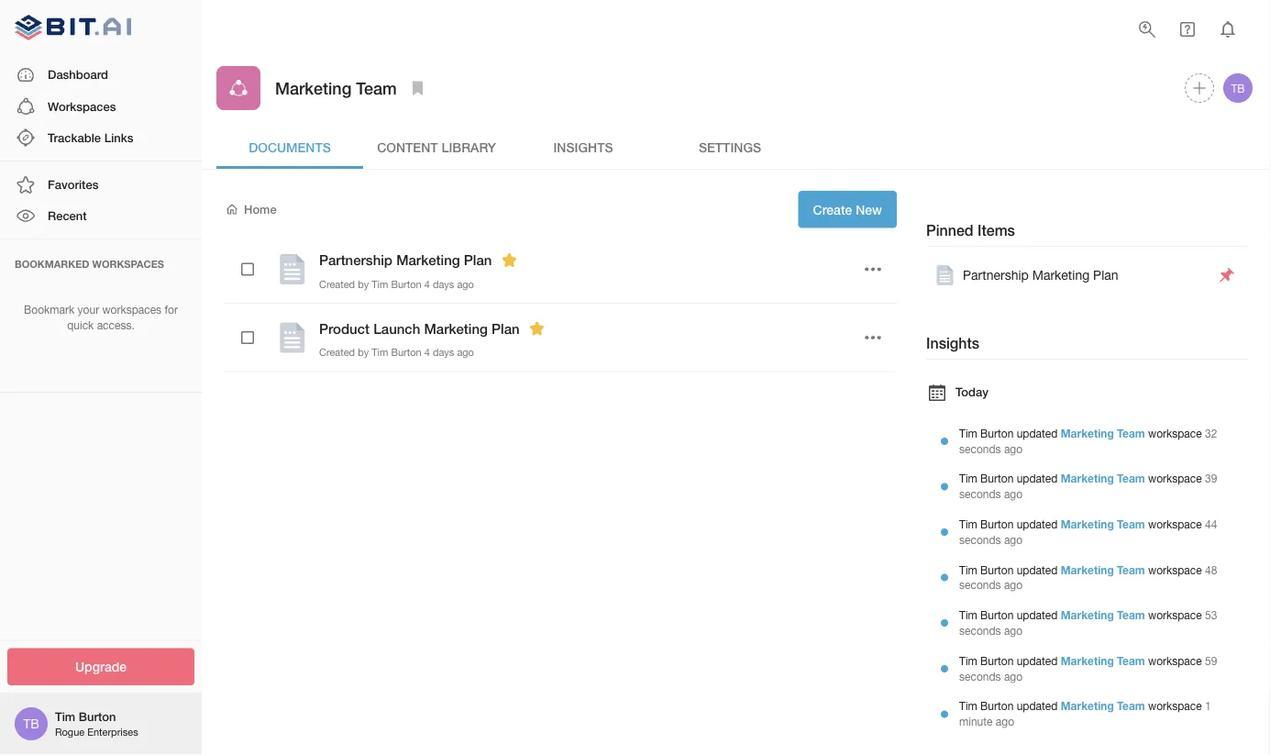 Task type: describe. For each thing, give the bounding box(es) containing it.
tim inside tim burton rogue enterprises
[[55, 709, 75, 724]]

dashboard button
[[0, 59, 202, 91]]

bookmark image
[[407, 77, 429, 99]]

burton for 1 minute ago
[[981, 700, 1014, 713]]

48
[[1206, 563, 1218, 576]]

insights link
[[510, 125, 657, 169]]

tim burton updated marketing team workspace for 48 seconds ago
[[960, 563, 1203, 576]]

enterprises
[[87, 726, 138, 738]]

53
[[1206, 609, 1218, 622]]

1 horizontal spatial partnership
[[963, 268, 1029, 283]]

bookmark
[[24, 303, 75, 316]]

quick
[[67, 319, 94, 332]]

ago for 1 minute ago
[[996, 715, 1015, 728]]

bookmarked
[[15, 258, 89, 270]]

tim burton updated marketing team workspace for 32 seconds ago
[[960, 427, 1203, 440]]

1 minute ago
[[960, 700, 1212, 728]]

by for partnership
[[358, 278, 369, 290]]

team for 53 seconds ago
[[1118, 609, 1146, 622]]

workspaces button
[[0, 91, 202, 122]]

workspace for 48
[[1149, 563, 1203, 576]]

marketing team
[[275, 78, 397, 98]]

upgrade
[[75, 659, 127, 674]]

favorites button
[[0, 169, 202, 200]]

tim burton updated marketing team workspace for 1 minute ago
[[960, 700, 1203, 713]]

your
[[78, 303, 99, 316]]

tim burton updated marketing team workspace for 59 seconds ago
[[960, 654, 1203, 667]]

rogue
[[55, 726, 85, 738]]

workspace for 53
[[1149, 609, 1203, 622]]

marketing team link for 1
[[1061, 700, 1146, 713]]

home
[[244, 202, 277, 216]]

tb inside button
[[1232, 82, 1246, 95]]

tim for 39 seconds ago
[[960, 472, 978, 485]]

content
[[377, 139, 438, 154]]

burton inside tim burton rogue enterprises
[[79, 709, 116, 724]]

0 horizontal spatial tb
[[23, 716, 39, 731]]

product launch marketing plan
[[319, 320, 520, 337]]

create
[[813, 202, 853, 217]]

team for 44 seconds ago
[[1118, 518, 1146, 531]]

bookmark your workspaces for quick access.
[[24, 303, 178, 332]]

4 for launch
[[425, 346, 430, 358]]

updated for 48 seconds ago
[[1017, 563, 1058, 576]]

home link
[[224, 201, 277, 218]]

trackable
[[48, 130, 101, 145]]

pinned items
[[927, 222, 1016, 239]]

marketing team link for 48
[[1061, 563, 1146, 576]]

team for 1 minute ago
[[1118, 700, 1146, 713]]

workspace for 44
[[1149, 518, 1203, 531]]

tim burton rogue enterprises
[[55, 709, 138, 738]]

marketing team link for 39
[[1061, 472, 1146, 485]]

created by tim burton 4 days ago for launch
[[319, 346, 474, 358]]

53 seconds ago
[[960, 609, 1218, 637]]

created for product launch marketing plan
[[319, 346, 355, 358]]

content library link
[[363, 125, 510, 169]]

ago for 59 seconds ago
[[1005, 670, 1023, 682]]

59 seconds ago
[[960, 654, 1218, 682]]

tim for 1 minute ago
[[960, 700, 978, 713]]

created by tim burton 4 days ago for marketing
[[319, 278, 474, 290]]

pinned
[[927, 222, 974, 239]]

content library
[[377, 139, 496, 154]]

seconds for 48 seconds ago
[[960, 579, 1002, 591]]

seconds for 53 seconds ago
[[960, 624, 1002, 637]]

marketing team link for 53
[[1061, 609, 1146, 622]]

tim for 53 seconds ago
[[960, 609, 978, 622]]

favorites
[[48, 177, 99, 191]]

workspaces
[[102, 303, 162, 316]]

team for 48 seconds ago
[[1118, 563, 1146, 576]]

recent
[[48, 209, 87, 223]]

create new button
[[799, 191, 897, 228]]

partnership marketing plan link
[[934, 264, 1214, 286]]

32 seconds ago
[[960, 427, 1218, 455]]

product
[[319, 320, 370, 337]]

team for 32 seconds ago
[[1118, 427, 1146, 440]]

0 horizontal spatial partnership
[[319, 252, 393, 268]]

burton for 59 seconds ago
[[981, 654, 1014, 667]]

minute
[[960, 715, 993, 728]]

updated for 32 seconds ago
[[1017, 427, 1058, 440]]



Task type: vqa. For each thing, say whether or not it's contained in the screenshot.
Tim corresponding to 1 minute ago
yes



Task type: locate. For each thing, give the bounding box(es) containing it.
updated down 44 seconds ago
[[1017, 563, 1058, 576]]

2 days from the top
[[433, 346, 455, 358]]

create new
[[813, 202, 883, 217]]

5 seconds from the top
[[960, 624, 1002, 637]]

workspace for 59
[[1149, 654, 1203, 667]]

marketing team link for 59
[[1061, 654, 1146, 667]]

1 vertical spatial created
[[319, 346, 355, 358]]

seconds for 32 seconds ago
[[960, 442, 1002, 455]]

marketing team link down 59 seconds ago
[[1061, 700, 1146, 713]]

2 tim burton updated marketing team workspace from the top
[[960, 472, 1203, 485]]

trackable links
[[48, 130, 133, 145]]

2 created from the top
[[319, 346, 355, 358]]

created up product
[[319, 278, 355, 290]]

burton for 32 seconds ago
[[981, 427, 1014, 440]]

2 by from the top
[[358, 346, 369, 358]]

6 seconds from the top
[[960, 670, 1002, 682]]

tim burton updated marketing team workspace down '53 seconds ago'
[[960, 654, 1203, 667]]

tim burton updated marketing team workspace
[[960, 427, 1203, 440], [960, 472, 1203, 485], [960, 518, 1203, 531], [960, 563, 1203, 576], [960, 609, 1203, 622], [960, 654, 1203, 667], [960, 700, 1203, 713]]

ago for 44 seconds ago
[[1005, 533, 1023, 546]]

tim burton updated marketing team workspace down 32 seconds ago
[[960, 472, 1203, 485]]

marketing team link for 44
[[1061, 518, 1146, 531]]

ago up 44 seconds ago
[[1005, 488, 1023, 500]]

0 horizontal spatial partnership marketing plan
[[319, 252, 492, 268]]

5 updated from the top
[[1017, 609, 1058, 622]]

2 marketing team link from the top
[[1061, 472, 1146, 485]]

1
[[1206, 700, 1212, 713]]

3 updated from the top
[[1017, 518, 1058, 531]]

documents
[[249, 139, 331, 154]]

team left bookmark image
[[356, 78, 397, 98]]

7 updated from the top
[[1017, 700, 1058, 713]]

settings link
[[657, 125, 804, 169]]

seconds for 44 seconds ago
[[960, 533, 1002, 546]]

created for partnership marketing plan
[[319, 278, 355, 290]]

updated for 53 seconds ago
[[1017, 609, 1058, 622]]

library
[[442, 139, 496, 154]]

workspace left 53
[[1149, 609, 1203, 622]]

days up product launch marketing plan
[[433, 278, 455, 290]]

ago for 53 seconds ago
[[1005, 624, 1023, 637]]

updated for 1 minute ago
[[1017, 700, 1058, 713]]

0 vertical spatial 4
[[425, 278, 430, 290]]

1 marketing team link from the top
[[1061, 427, 1146, 440]]

updated down "48 seconds ago"
[[1017, 609, 1058, 622]]

marketing team link for 32
[[1061, 427, 1146, 440]]

team down 32 seconds ago
[[1118, 472, 1146, 485]]

plan
[[464, 252, 492, 268], [1094, 268, 1119, 283], [492, 320, 520, 337]]

tim burton updated marketing team workspace for 39 seconds ago
[[960, 472, 1203, 485]]

recent button
[[0, 200, 202, 232]]

tim burton updated marketing team workspace down "48 seconds ago"
[[960, 609, 1203, 622]]

days for plan
[[433, 278, 455, 290]]

1 seconds from the top
[[960, 442, 1002, 455]]

burton for 44 seconds ago
[[981, 518, 1014, 531]]

marketing team link
[[1061, 427, 1146, 440], [1061, 472, 1146, 485], [1061, 518, 1146, 531], [1061, 563, 1146, 576], [1061, 609, 1146, 622], [1061, 654, 1146, 667], [1061, 700, 1146, 713]]

workspace left 48
[[1149, 563, 1203, 576]]

4 marketing team link from the top
[[1061, 563, 1146, 576]]

team down 59 seconds ago
[[1118, 700, 1146, 713]]

6 marketing team link from the top
[[1061, 654, 1146, 667]]

burton for 39 seconds ago
[[981, 472, 1014, 485]]

3 seconds from the top
[[960, 533, 1002, 546]]

ago up 59 seconds ago
[[1005, 624, 1023, 637]]

ago up product launch marketing plan
[[457, 278, 474, 290]]

partnership marketing plan
[[319, 252, 492, 268], [963, 268, 1119, 283]]

1 workspace from the top
[[1149, 427, 1203, 440]]

tim
[[372, 278, 388, 290], [372, 346, 388, 358], [960, 427, 978, 440], [960, 472, 978, 485], [960, 518, 978, 531], [960, 563, 978, 576], [960, 609, 978, 622], [960, 654, 978, 667], [960, 700, 978, 713], [55, 709, 75, 724]]

1 vertical spatial remove favorite image
[[526, 318, 548, 340]]

0 vertical spatial tb
[[1232, 82, 1246, 95]]

0 vertical spatial remove favorite image
[[499, 249, 521, 271]]

1 vertical spatial by
[[358, 346, 369, 358]]

partnership down the items
[[963, 268, 1029, 283]]

dashboard
[[48, 68, 108, 82]]

workspace left 59
[[1149, 654, 1203, 667]]

marketing team link down 32 seconds ago
[[1061, 472, 1146, 485]]

marketing team link down "48 seconds ago"
[[1061, 609, 1146, 622]]

1 horizontal spatial insights
[[927, 334, 980, 352]]

insights
[[554, 139, 613, 154], [927, 334, 980, 352]]

1 vertical spatial days
[[433, 346, 455, 358]]

44 seconds ago
[[960, 518, 1218, 546]]

4 workspace from the top
[[1149, 563, 1203, 576]]

7 tim burton updated marketing team workspace from the top
[[960, 700, 1203, 713]]

team for 59 seconds ago
[[1118, 654, 1146, 667]]

ago inside 32 seconds ago
[[1005, 442, 1023, 455]]

workspace
[[1149, 427, 1203, 440], [1149, 472, 1203, 485], [1149, 518, 1203, 531], [1149, 563, 1203, 576], [1149, 609, 1203, 622], [1149, 654, 1203, 667], [1149, 700, 1203, 713]]

4 tim burton updated marketing team workspace from the top
[[960, 563, 1203, 576]]

2 updated from the top
[[1017, 472, 1058, 485]]

seconds inside "48 seconds ago"
[[960, 579, 1002, 591]]

marketing team link down 39 seconds ago
[[1061, 518, 1146, 531]]

0 vertical spatial created by tim burton 4 days ago
[[319, 278, 474, 290]]

bookmarked workspaces
[[15, 258, 164, 270]]

workspace for 39
[[1149, 472, 1203, 485]]

6 workspace from the top
[[1149, 654, 1203, 667]]

1 horizontal spatial partnership marketing plan
[[963, 268, 1119, 283]]

ago inside '53 seconds ago'
[[1005, 624, 1023, 637]]

ago inside 1 minute ago
[[996, 715, 1015, 728]]

workspace left 39
[[1149, 472, 1203, 485]]

0 vertical spatial days
[[433, 278, 455, 290]]

workspace left 32 on the bottom right of page
[[1149, 427, 1203, 440]]

0 horizontal spatial insights
[[554, 139, 613, 154]]

updated for 39 seconds ago
[[1017, 472, 1058, 485]]

0 vertical spatial created
[[319, 278, 355, 290]]

0 horizontal spatial remove favorite image
[[499, 249, 521, 271]]

4 seconds from the top
[[960, 579, 1002, 591]]

ago inside 44 seconds ago
[[1005, 533, 1023, 546]]

ago
[[457, 278, 474, 290], [457, 346, 474, 358], [1005, 442, 1023, 455], [1005, 488, 1023, 500], [1005, 533, 1023, 546], [1005, 579, 1023, 591], [1005, 624, 1023, 637], [1005, 670, 1023, 682], [996, 715, 1015, 728]]

6 tim burton updated marketing team workspace from the top
[[960, 654, 1203, 667]]

insights inside insights "link"
[[554, 139, 613, 154]]

access.
[[97, 319, 135, 332]]

tim for 32 seconds ago
[[960, 427, 978, 440]]

team down 39 seconds ago
[[1118, 518, 1146, 531]]

partnership up product
[[319, 252, 393, 268]]

1 tim burton updated marketing team workspace from the top
[[960, 427, 1203, 440]]

partnership
[[319, 252, 393, 268], [963, 268, 1029, 283]]

updated down 39 seconds ago
[[1017, 518, 1058, 531]]

5 marketing team link from the top
[[1061, 609, 1146, 622]]

1 horizontal spatial tb
[[1232, 82, 1246, 95]]

7 workspace from the top
[[1149, 700, 1203, 713]]

seconds inside '53 seconds ago'
[[960, 624, 1002, 637]]

by down product
[[358, 346, 369, 358]]

39
[[1206, 472, 1218, 485]]

updated down '53 seconds ago'
[[1017, 654, 1058, 667]]

1 vertical spatial tb
[[23, 716, 39, 731]]

workspace for 1
[[1149, 700, 1203, 713]]

2 seconds from the top
[[960, 488, 1002, 500]]

by up product
[[358, 278, 369, 290]]

ago inside 39 seconds ago
[[1005, 488, 1023, 500]]

team
[[356, 78, 397, 98], [1118, 427, 1146, 440], [1118, 472, 1146, 485], [1118, 518, 1146, 531], [1118, 563, 1146, 576], [1118, 609, 1146, 622], [1118, 654, 1146, 667], [1118, 700, 1146, 713]]

1 created by tim burton 4 days ago from the top
[[319, 278, 474, 290]]

created
[[319, 278, 355, 290], [319, 346, 355, 358]]

team down 44 seconds ago
[[1118, 563, 1146, 576]]

seconds
[[960, 442, 1002, 455], [960, 488, 1002, 500], [960, 533, 1002, 546], [960, 579, 1002, 591], [960, 624, 1002, 637], [960, 670, 1002, 682]]

ago down product launch marketing plan
[[457, 346, 474, 358]]

tim burton updated marketing team workspace up 39 seconds ago
[[960, 427, 1203, 440]]

48 seconds ago
[[960, 563, 1218, 591]]

tb
[[1232, 82, 1246, 95], [23, 716, 39, 731]]

marketing
[[275, 78, 352, 98], [397, 252, 460, 268], [1033, 268, 1090, 283], [424, 320, 488, 337], [1061, 427, 1115, 440], [1061, 472, 1115, 485], [1061, 518, 1115, 531], [1061, 563, 1115, 576], [1061, 609, 1115, 622], [1061, 654, 1115, 667], [1061, 700, 1115, 713]]

tim burton updated marketing team workspace for 44 seconds ago
[[960, 518, 1203, 531]]

4 for marketing
[[425, 278, 430, 290]]

ago up '53 seconds ago'
[[1005, 579, 1023, 591]]

team down "48 seconds ago"
[[1118, 609, 1146, 622]]

39 seconds ago
[[960, 472, 1218, 500]]

days
[[433, 278, 455, 290], [433, 346, 455, 358]]

seconds inside 59 seconds ago
[[960, 670, 1002, 682]]

trackable links button
[[0, 122, 202, 153]]

today
[[956, 384, 989, 399]]

seconds inside 32 seconds ago
[[960, 442, 1002, 455]]

4 updated from the top
[[1017, 563, 1058, 576]]

tim for 44 seconds ago
[[960, 518, 978, 531]]

remove favorite image for partnership marketing plan
[[499, 249, 521, 271]]

new
[[856, 202, 883, 217]]

workspace left 44
[[1149, 518, 1203, 531]]

2 created by tim burton 4 days ago from the top
[[319, 346, 474, 358]]

seconds for 59 seconds ago
[[960, 670, 1002, 682]]

updated down 59 seconds ago
[[1017, 700, 1058, 713]]

1 by from the top
[[358, 278, 369, 290]]

1 vertical spatial created by tim burton 4 days ago
[[319, 346, 474, 358]]

created by tim burton 4 days ago up launch
[[319, 278, 474, 290]]

days down product launch marketing plan
[[433, 346, 455, 358]]

tim burton updated marketing team workspace down 44 seconds ago
[[960, 563, 1203, 576]]

seconds inside 44 seconds ago
[[960, 533, 1002, 546]]

team down '53 seconds ago'
[[1118, 654, 1146, 667]]

ago for 32 seconds ago
[[1005, 442, 1023, 455]]

tab list containing documents
[[217, 125, 1256, 169]]

upgrade button
[[7, 648, 195, 685]]

burton for 48 seconds ago
[[981, 563, 1014, 576]]

days for marketing
[[433, 346, 455, 358]]

documents link
[[217, 125, 363, 169]]

1 updated from the top
[[1017, 427, 1058, 440]]

created down product
[[319, 346, 355, 358]]

32
[[1206, 427, 1218, 440]]

ago inside "48 seconds ago"
[[1005, 579, 1023, 591]]

team for 39 seconds ago
[[1118, 472, 1146, 485]]

created by tim burton 4 days ago
[[319, 278, 474, 290], [319, 346, 474, 358]]

workspaces
[[92, 258, 164, 270]]

ago up 39 seconds ago
[[1005, 442, 1023, 455]]

updated for 59 seconds ago
[[1017, 654, 1058, 667]]

ago up 1 minute ago
[[1005, 670, 1023, 682]]

4 down product launch marketing plan
[[425, 346, 430, 358]]

4 up product launch marketing plan
[[425, 278, 430, 290]]

tim burton updated marketing team workspace down 39 seconds ago
[[960, 518, 1203, 531]]

launch
[[374, 320, 421, 337]]

tim burton updated marketing team workspace down 59 seconds ago
[[960, 700, 1203, 713]]

44
[[1206, 518, 1218, 531]]

tim for 59 seconds ago
[[960, 654, 978, 667]]

burton
[[391, 278, 422, 290], [391, 346, 422, 358], [981, 427, 1014, 440], [981, 472, 1014, 485], [981, 518, 1014, 531], [981, 563, 1014, 576], [981, 609, 1014, 622], [981, 654, 1014, 667], [981, 700, 1014, 713], [79, 709, 116, 724]]

1 vertical spatial insights
[[927, 334, 980, 352]]

4
[[425, 278, 430, 290], [425, 346, 430, 358]]

settings
[[699, 139, 762, 154]]

1 days from the top
[[433, 278, 455, 290]]

partnership marketing plan up launch
[[319, 252, 492, 268]]

workspace for 32
[[1149, 427, 1203, 440]]

1 4 from the top
[[425, 278, 430, 290]]

2 workspace from the top
[[1149, 472, 1203, 485]]

updated down 32 seconds ago
[[1017, 472, 1058, 485]]

1 created from the top
[[319, 278, 355, 290]]

3 workspace from the top
[[1149, 518, 1203, 531]]

items
[[978, 222, 1016, 239]]

updated up 39 seconds ago
[[1017, 427, 1058, 440]]

for
[[165, 303, 178, 316]]

tim burton updated marketing team workspace for 53 seconds ago
[[960, 609, 1203, 622]]

0 vertical spatial by
[[358, 278, 369, 290]]

3 marketing team link from the top
[[1061, 518, 1146, 531]]

marketing team link down '53 seconds ago'
[[1061, 654, 1146, 667]]

2 4 from the top
[[425, 346, 430, 358]]

ago for 48 seconds ago
[[1005, 579, 1023, 591]]

tab list
[[217, 125, 1256, 169]]

created by tim burton 4 days ago down launch
[[319, 346, 474, 358]]

0 vertical spatial insights
[[554, 139, 613, 154]]

burton for 53 seconds ago
[[981, 609, 1014, 622]]

seconds inside 39 seconds ago
[[960, 488, 1002, 500]]

6 updated from the top
[[1017, 654, 1058, 667]]

7 marketing team link from the top
[[1061, 700, 1146, 713]]

5 tim burton updated marketing team workspace from the top
[[960, 609, 1203, 622]]

seconds for 39 seconds ago
[[960, 488, 1002, 500]]

partnership marketing plan down the items
[[963, 268, 1119, 283]]

marketing team link up 39 seconds ago
[[1061, 427, 1146, 440]]

updated
[[1017, 427, 1058, 440], [1017, 472, 1058, 485], [1017, 518, 1058, 531], [1017, 563, 1058, 576], [1017, 609, 1058, 622], [1017, 654, 1058, 667], [1017, 700, 1058, 713]]

workspace left 1
[[1149, 700, 1203, 713]]

3 tim burton updated marketing team workspace from the top
[[960, 518, 1203, 531]]

5 workspace from the top
[[1149, 609, 1203, 622]]

ago for 39 seconds ago
[[1005, 488, 1023, 500]]

by for product
[[358, 346, 369, 358]]

remove favorite image for product launch marketing plan
[[526, 318, 548, 340]]

1 horizontal spatial remove favorite image
[[526, 318, 548, 340]]

team up 39 seconds ago
[[1118, 427, 1146, 440]]

links
[[104, 130, 133, 145]]

ago right the minute
[[996, 715, 1015, 728]]

tb button
[[1221, 71, 1256, 106]]

remove favorite image
[[499, 249, 521, 271], [526, 318, 548, 340]]

59
[[1206, 654, 1218, 667]]

workspaces
[[48, 99, 116, 113]]

1 vertical spatial 4
[[425, 346, 430, 358]]

updated for 44 seconds ago
[[1017, 518, 1058, 531]]

by
[[358, 278, 369, 290], [358, 346, 369, 358]]

tim for 48 seconds ago
[[960, 563, 978, 576]]

ago up "48 seconds ago"
[[1005, 533, 1023, 546]]

ago inside 59 seconds ago
[[1005, 670, 1023, 682]]

marketing team link down 44 seconds ago
[[1061, 563, 1146, 576]]



